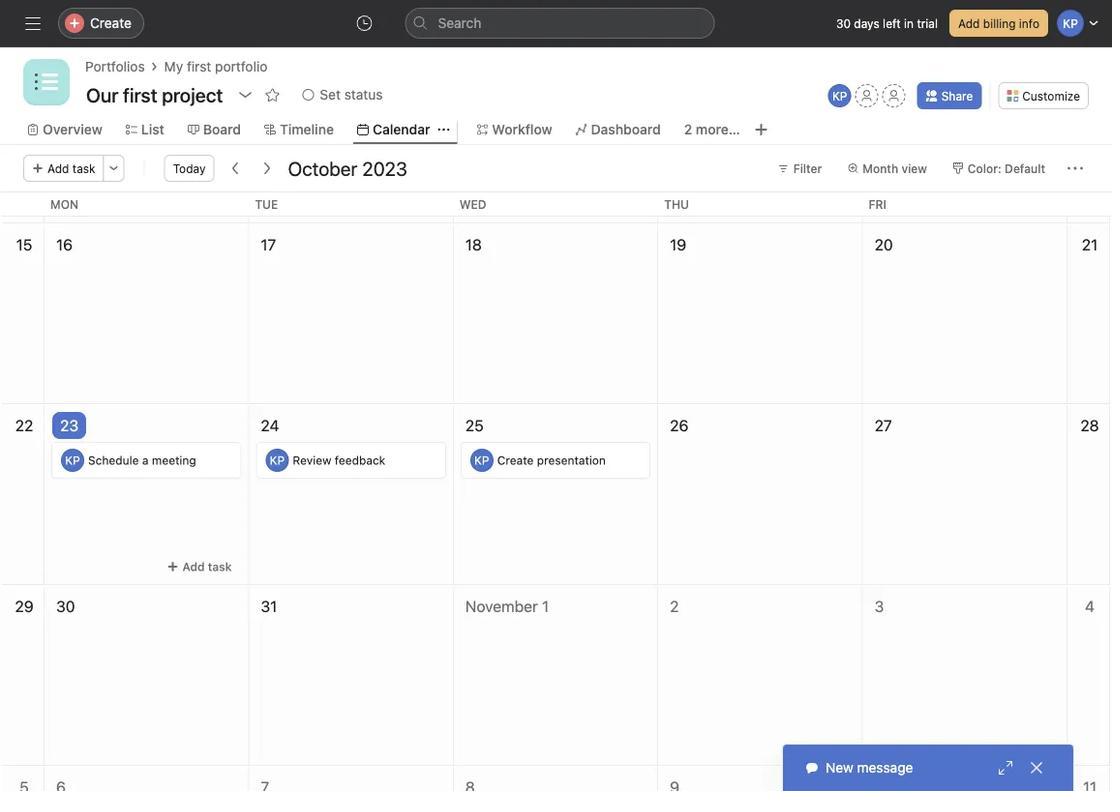 Task type: vqa. For each thing, say whether or not it's contained in the screenshot.
third Task name text box from the bottom of the page
no



Task type: describe. For each thing, give the bounding box(es) containing it.
workflow link
[[477, 119, 552, 140]]

history image
[[357, 15, 372, 31]]

26
[[670, 417, 689, 435]]

kp for schedule a meeting
[[65, 454, 80, 467]]

31
[[261, 598, 277, 616]]

1 vertical spatial add task
[[182, 560, 232, 574]]

color: default button
[[943, 155, 1054, 182]]

search list box
[[405, 8, 715, 39]]

29
[[15, 598, 33, 616]]

timeline link
[[264, 119, 334, 140]]

november
[[465, 598, 538, 616]]

board link
[[188, 119, 241, 140]]

trial
[[917, 16, 938, 30]]

customize
[[1022, 89, 1080, 103]]

2023
[[362, 157, 407, 180]]

17
[[261, 236, 276, 254]]

24
[[261, 417, 279, 435]]

1 vertical spatial task
[[208, 560, 232, 574]]

board
[[203, 121, 241, 137]]

color: default
[[968, 162, 1045, 175]]

19
[[670, 236, 686, 254]]

workflow
[[492, 121, 552, 137]]

month view button
[[838, 155, 936, 182]]

november 1
[[465, 598, 549, 616]]

month view
[[863, 162, 927, 175]]

0 horizontal spatial add task button
[[23, 155, 104, 182]]

dashboard
[[591, 121, 661, 137]]

23
[[60, 417, 78, 435]]

close image
[[1029, 761, 1044, 776]]

schedule a meeting
[[88, 454, 196, 467]]

view
[[902, 162, 927, 175]]

set
[[320, 87, 341, 103]]

show options image
[[237, 87, 253, 103]]

wed
[[460, 197, 487, 211]]

today
[[173, 162, 206, 175]]

add to starred image
[[265, 87, 280, 103]]

portfolio
[[215, 59, 268, 75]]

2 more… button
[[684, 119, 740, 140]]

add tab image
[[754, 122, 769, 137]]

30 for 30 days left in trial
[[836, 16, 851, 30]]

1 horizontal spatial more actions image
[[1068, 161, 1083, 176]]

tue
[[255, 197, 278, 211]]

add billing info button
[[949, 10, 1048, 37]]

share button
[[917, 82, 982, 109]]

a
[[142, 454, 149, 467]]

18
[[465, 236, 482, 254]]

0 horizontal spatial add task
[[47, 162, 95, 175]]

portfolios
[[85, 59, 145, 75]]

16
[[56, 236, 73, 254]]

in
[[904, 16, 914, 30]]

set status
[[320, 87, 383, 103]]

set status button
[[294, 81, 391, 108]]

review feedback
[[293, 454, 385, 467]]

thu
[[664, 197, 689, 211]]

2 more…
[[684, 121, 740, 137]]

info
[[1019, 16, 1039, 30]]

filter
[[793, 162, 822, 175]]

3
[[875, 598, 884, 616]]

my first portfolio link
[[164, 56, 268, 77]]

billing
[[983, 16, 1016, 30]]

kp inside button
[[832, 89, 847, 103]]

20
[[875, 236, 893, 254]]

fri
[[869, 197, 887, 211]]

more…
[[696, 121, 740, 137]]

2 for 2 more…
[[684, 121, 692, 137]]

25
[[465, 417, 484, 435]]



Task type: locate. For each thing, give the bounding box(es) containing it.
mon
[[50, 197, 78, 211]]

overview link
[[27, 119, 102, 140]]

add task button
[[23, 155, 104, 182], [158, 554, 240, 581]]

30 for 30
[[56, 598, 75, 616]]

kp button
[[828, 84, 851, 107]]

1 horizontal spatial add task button
[[158, 554, 240, 581]]

2 vertical spatial add
[[182, 560, 205, 574]]

0 horizontal spatial 30
[[56, 598, 75, 616]]

calendar link
[[357, 119, 430, 140]]

add
[[958, 16, 980, 30], [47, 162, 69, 175], [182, 560, 205, 574]]

22
[[15, 417, 33, 435]]

0 vertical spatial 30
[[836, 16, 851, 30]]

1 vertical spatial add task button
[[158, 554, 240, 581]]

portfolios link
[[85, 56, 145, 77]]

filter button
[[769, 155, 831, 182]]

add task
[[47, 162, 95, 175], [182, 560, 232, 574]]

timeline
[[280, 121, 334, 137]]

overview
[[43, 121, 102, 137]]

kp for review feedback
[[270, 454, 285, 467]]

kp
[[832, 89, 847, 103], [65, 454, 80, 467], [270, 454, 285, 467], [474, 454, 489, 467]]

dashboard link
[[575, 119, 661, 140]]

october 2023
[[288, 157, 407, 180]]

tab actions image
[[438, 124, 450, 135]]

15
[[16, 236, 32, 254]]

1 vertical spatial 30
[[56, 598, 75, 616]]

review
[[293, 454, 331, 467]]

left
[[883, 16, 901, 30]]

1 horizontal spatial add
[[182, 560, 205, 574]]

new message
[[826, 760, 913, 776]]

previous month image
[[228, 161, 243, 176]]

create presentation
[[497, 454, 606, 467]]

expand sidebar image
[[25, 15, 41, 31]]

list link
[[126, 119, 164, 140]]

default
[[1005, 162, 1045, 175]]

0 horizontal spatial add
[[47, 162, 69, 175]]

create button
[[58, 8, 144, 39]]

1 horizontal spatial create
[[497, 454, 534, 467]]

add billing info
[[958, 16, 1039, 30]]

1 vertical spatial 2
[[670, 598, 679, 616]]

1 vertical spatial add
[[47, 162, 69, 175]]

schedule
[[88, 454, 139, 467]]

add inside button
[[958, 16, 980, 30]]

1 horizontal spatial task
[[208, 560, 232, 574]]

1 vertical spatial create
[[497, 454, 534, 467]]

1
[[542, 598, 549, 616]]

calendar
[[373, 121, 430, 137]]

0 vertical spatial add
[[958, 16, 980, 30]]

first
[[187, 59, 211, 75]]

more actions image
[[1068, 161, 1083, 176], [108, 163, 120, 174]]

next month image
[[259, 161, 274, 176]]

0 vertical spatial add task
[[47, 162, 95, 175]]

1 horizontal spatial add task
[[182, 560, 232, 574]]

share
[[941, 89, 973, 103]]

create
[[90, 15, 132, 31], [497, 454, 534, 467]]

presentation
[[537, 454, 606, 467]]

2 inside popup button
[[684, 121, 692, 137]]

list image
[[35, 71, 58, 94]]

create left presentation
[[497, 454, 534, 467]]

0 horizontal spatial 2
[[670, 598, 679, 616]]

create up portfolios
[[90, 15, 132, 31]]

1 horizontal spatial 2
[[684, 121, 692, 137]]

4
[[1085, 598, 1095, 616]]

days
[[854, 16, 880, 30]]

27
[[875, 417, 892, 435]]

customize button
[[998, 82, 1089, 109]]

0 vertical spatial 2
[[684, 121, 692, 137]]

1 horizontal spatial 30
[[836, 16, 851, 30]]

None text field
[[81, 77, 228, 112]]

list
[[141, 121, 164, 137]]

0 horizontal spatial create
[[90, 15, 132, 31]]

30 left days
[[836, 16, 851, 30]]

create inside dropdown button
[[90, 15, 132, 31]]

my
[[164, 59, 183, 75]]

task
[[72, 162, 95, 175], [208, 560, 232, 574]]

0 vertical spatial create
[[90, 15, 132, 31]]

28
[[1080, 417, 1099, 435]]

status
[[344, 87, 383, 103]]

create for create
[[90, 15, 132, 31]]

color:
[[968, 162, 1002, 175]]

today button
[[164, 155, 214, 182]]

2 horizontal spatial add
[[958, 16, 980, 30]]

0 vertical spatial task
[[72, 162, 95, 175]]

30 right 29
[[56, 598, 75, 616]]

my first portfolio
[[164, 59, 268, 75]]

30 days left in trial
[[836, 16, 938, 30]]

create for create presentation
[[497, 454, 534, 467]]

search
[[438, 15, 481, 31]]

month
[[863, 162, 898, 175]]

2 for 2
[[670, 598, 679, 616]]

search button
[[405, 8, 715, 39]]

30
[[836, 16, 851, 30], [56, 598, 75, 616]]

kp for create presentation
[[474, 454, 489, 467]]

expand new message image
[[998, 761, 1013, 776]]

feedback
[[335, 454, 385, 467]]

meeting
[[152, 454, 196, 467]]

0 vertical spatial add task button
[[23, 155, 104, 182]]

0 horizontal spatial more actions image
[[108, 163, 120, 174]]

0 horizontal spatial task
[[72, 162, 95, 175]]

october
[[288, 157, 357, 180]]

2
[[684, 121, 692, 137], [670, 598, 679, 616]]

21
[[1082, 236, 1098, 254]]



